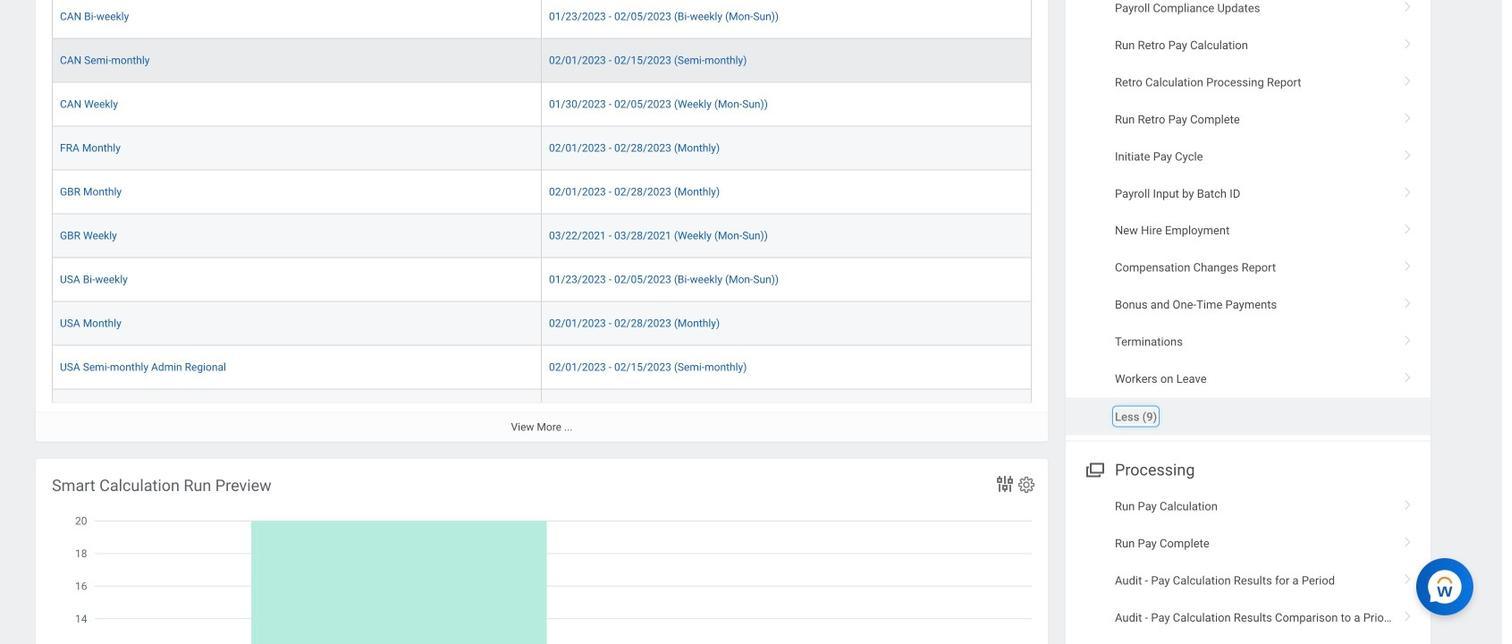 Task type: describe. For each thing, give the bounding box(es) containing it.
4 chevron right image from the top
[[1397, 255, 1420, 272]]

4 chevron right image from the top
[[1397, 218, 1420, 235]]

3 row from the top
[[52, 83, 1032, 126]]

1 row from the top
[[52, 0, 1032, 39]]

7 row from the top
[[52, 258, 1032, 302]]

2 list from the top
[[1066, 488, 1431, 644]]

4 row from the top
[[52, 126, 1032, 170]]

5 chevron right image from the top
[[1397, 292, 1420, 310]]

smart calculation run preview element
[[36, 459, 1048, 644]]

7 chevron right image from the top
[[1397, 366, 1420, 384]]

1 chevron right image from the top
[[1397, 0, 1420, 13]]

6 row from the top
[[52, 214, 1032, 258]]



Task type: vqa. For each thing, say whether or not it's contained in the screenshot.
Favorite
no



Task type: locate. For each thing, give the bounding box(es) containing it.
2 chevron right image from the top
[[1397, 32, 1420, 50]]

list
[[1066, 0, 1431, 435], [1066, 488, 1431, 644]]

8 chevron right image from the top
[[1397, 493, 1420, 511]]

1 vertical spatial list
[[1066, 488, 1431, 644]]

chevron right image
[[1397, 69, 1420, 87], [1397, 106, 1420, 124], [1397, 143, 1420, 161], [1397, 255, 1420, 272], [1397, 292, 1420, 310], [1397, 329, 1420, 347], [1397, 366, 1420, 384], [1397, 493, 1420, 511]]

3 chevron right image from the top
[[1397, 143, 1420, 161]]

2 chevron right image from the top
[[1397, 106, 1420, 124]]

6 chevron right image from the top
[[1397, 329, 1420, 347]]

2 row from the top
[[52, 39, 1032, 83]]

configure and view chart data image
[[995, 473, 1016, 495]]

menu group image
[[1082, 457, 1106, 481]]

5 row from the top
[[52, 170, 1032, 214]]

row
[[52, 0, 1032, 39], [52, 39, 1032, 83], [52, 83, 1032, 126], [52, 126, 1032, 170], [52, 170, 1032, 214], [52, 214, 1032, 258], [52, 258, 1032, 302], [52, 302, 1032, 346], [52, 346, 1032, 389], [52, 389, 1032, 433]]

list item
[[1066, 397, 1431, 435]]

5 chevron right image from the top
[[1397, 531, 1420, 548]]

1 chevron right image from the top
[[1397, 69, 1420, 87]]

7 chevron right image from the top
[[1397, 605, 1420, 622]]

9 row from the top
[[52, 346, 1032, 389]]

chevron right image
[[1397, 0, 1420, 13], [1397, 32, 1420, 50], [1397, 181, 1420, 198], [1397, 218, 1420, 235], [1397, 531, 1420, 548], [1397, 568, 1420, 585], [1397, 605, 1420, 622]]

regular payroll processing element
[[36, 0, 1048, 521]]

configure smart calculation run preview image
[[1017, 475, 1037, 495]]

8 row from the top
[[52, 302, 1032, 346]]

0 vertical spatial list
[[1066, 0, 1431, 435]]

6 chevron right image from the top
[[1397, 568, 1420, 585]]

1 list from the top
[[1066, 0, 1431, 435]]

3 chevron right image from the top
[[1397, 181, 1420, 198]]

10 row from the top
[[52, 389, 1032, 433]]



